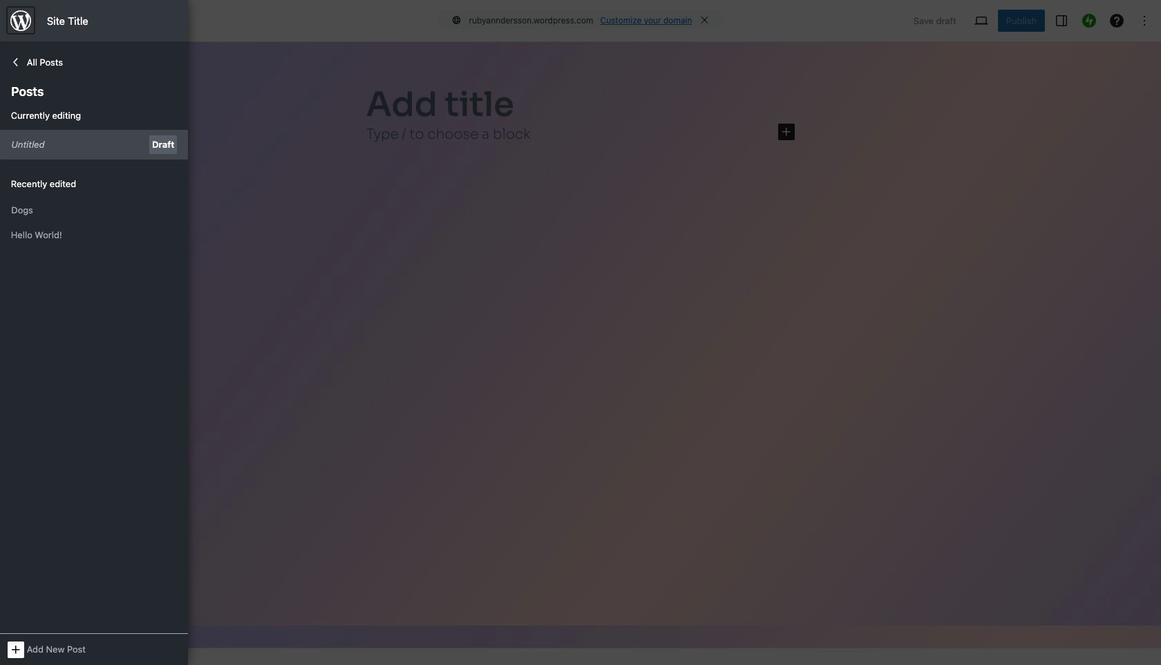 Task type: locate. For each thing, give the bounding box(es) containing it.
close block editor sidebar image
[[8, 8, 33, 33]]

editor content region
[[0, 42, 1161, 648]]

block editor sidebar dialog
[[0, 0, 188, 666]]



Task type: vqa. For each thing, say whether or not it's contained in the screenshot.
Editor content region
yes



